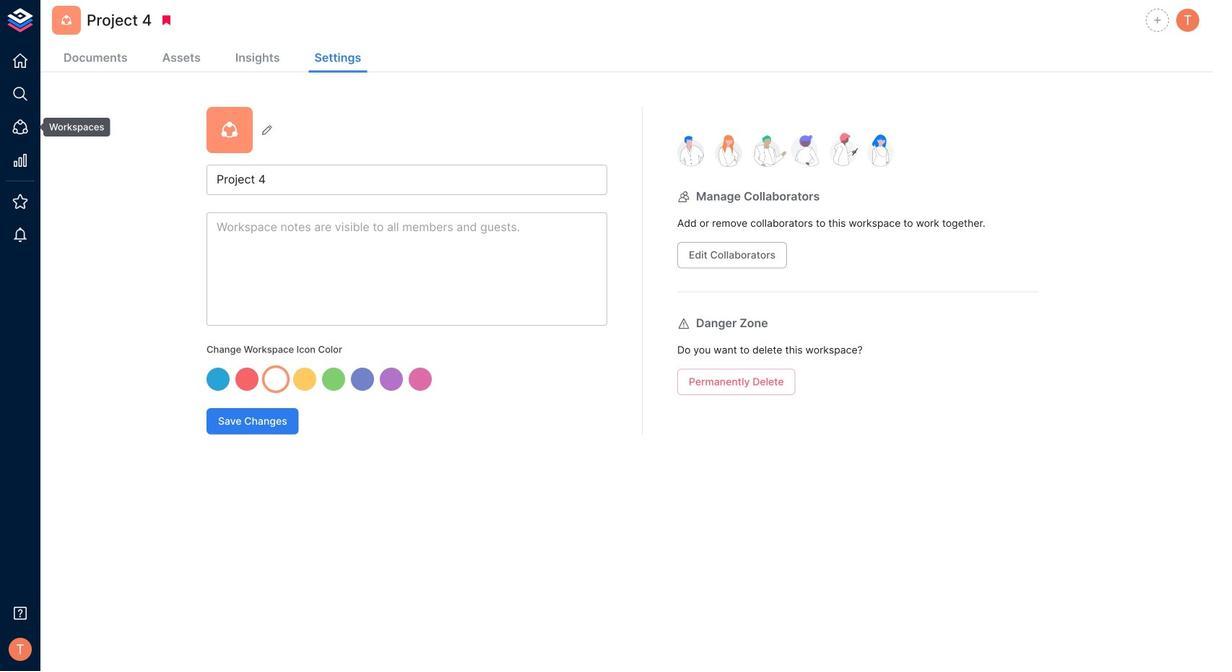 Task type: describe. For each thing, give the bounding box(es) containing it.
Workspace notes are visible to all members and guests. text field
[[207, 212, 608, 326]]

Workspace Name text field
[[207, 165, 608, 195]]

remove bookmark image
[[160, 14, 173, 27]]



Task type: locate. For each thing, give the bounding box(es) containing it.
tooltip
[[33, 118, 110, 137]]



